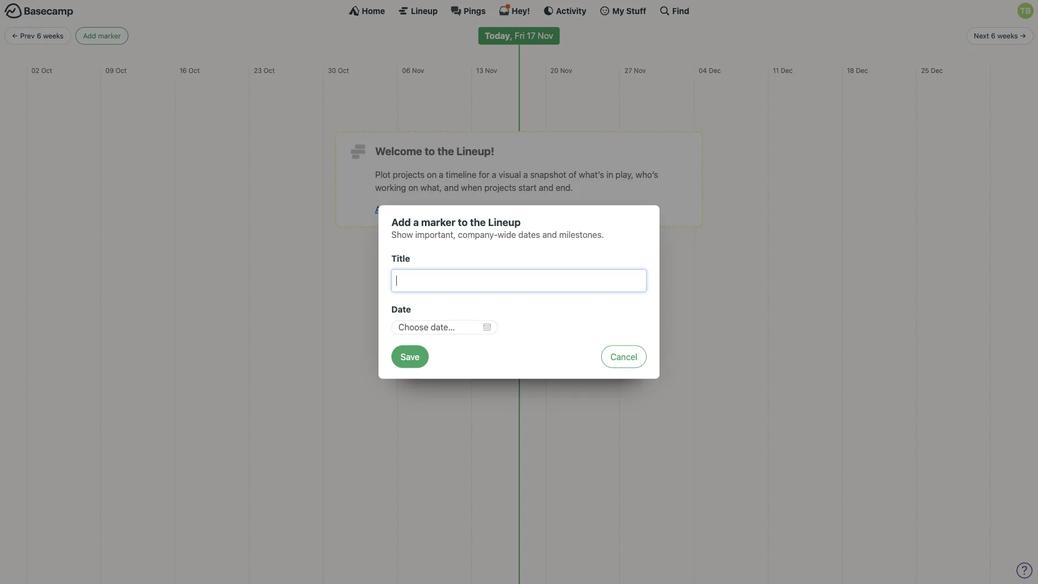 Task type: locate. For each thing, give the bounding box(es) containing it.
2 dec from the left
[[781, 67, 793, 74]]

25
[[922, 67, 930, 74]]

to right welcome
[[425, 145, 435, 157]]

marker up 09 at the left top
[[98, 32, 121, 40]]

oct right 30
[[338, 67, 349, 74]]

it
[[532, 204, 537, 214]]

0 horizontal spatial add
[[83, 32, 96, 40]]

1 weeks from the left
[[43, 32, 64, 40]]

add inside add a marker to the lineup show important, company-wide dates and milestones.
[[392, 216, 411, 228]]

nov for 06 nov
[[412, 67, 424, 74]]

2 oct from the left
[[116, 67, 127, 74]]

add for start/end
[[375, 204, 391, 214]]

dec right 04
[[709, 67, 721, 74]]

switch accounts image
[[4, 3, 74, 19]]

on left what,
[[409, 182, 418, 193]]

oct right 23
[[264, 67, 275, 74]]

1 horizontal spatial on
[[427, 169, 437, 180]]

None text field
[[392, 269, 647, 292]]

nov right 27
[[634, 67, 646, 74]]

main element
[[0, 0, 1039, 21]]

projects
[[393, 169, 425, 180], [485, 182, 517, 193]]

stuff
[[627, 6, 647, 15]]

18 dec
[[847, 67, 869, 74]]

marker inside "link"
[[98, 32, 121, 40]]

company-
[[458, 230, 498, 240]]

on right it
[[539, 204, 549, 214]]

the up timeline
[[438, 145, 454, 157]]

1 horizontal spatial marker
[[421, 216, 456, 228]]

my stuff button
[[600, 5, 647, 16]]

in
[[607, 169, 614, 180]]

dec right 11
[[781, 67, 793, 74]]

lineup inside add a marker to the lineup show important, company-wide dates and milestones.
[[488, 216, 521, 228]]

2 horizontal spatial the
[[551, 204, 564, 214]]

1 horizontal spatial projects
[[485, 182, 517, 193]]

16
[[180, 67, 187, 74]]

0 vertical spatial add
[[83, 32, 96, 40]]

dec right the 25
[[931, 67, 943, 74]]

to down when at the left of page
[[455, 204, 463, 214]]

2 vertical spatial the
[[470, 216, 486, 228]]

0 vertical spatial marker
[[98, 32, 121, 40]]

to
[[425, 145, 435, 157], [455, 204, 463, 214], [502, 204, 510, 214], [458, 216, 468, 228]]

1 horizontal spatial 6
[[992, 32, 996, 40]]

1 horizontal spatial dates
[[519, 230, 540, 240]]

plot projects on a timeline for a visual a snapshot of what's in play, who's working on what, and when projects start and end.
[[375, 169, 659, 193]]

oct for 02 oct
[[41, 67, 52, 74]]

1 vertical spatial the
[[551, 204, 564, 214]]

on up what,
[[427, 169, 437, 180]]

next 6 weeks →
[[975, 32, 1027, 40]]

6 right next
[[992, 32, 996, 40]]

23
[[254, 67, 262, 74]]

18
[[847, 67, 855, 74]]

1 horizontal spatial the
[[470, 216, 486, 228]]

None submit
[[392, 345, 429, 368]]

prev
[[20, 32, 35, 40]]

and
[[444, 182, 459, 193], [539, 182, 554, 193], [543, 230, 557, 240]]

0 vertical spatial lineup
[[411, 6, 438, 15]]

the up the 'company-'
[[470, 216, 486, 228]]

3 nov from the left
[[561, 67, 573, 74]]

dates
[[431, 204, 453, 214], [519, 230, 540, 240]]

what's
[[579, 169, 605, 180]]

6 right the prev
[[37, 32, 41, 40]]

1 dec from the left
[[709, 67, 721, 74]]

weeks left →
[[998, 32, 1018, 40]]

a inside add a marker to the lineup show important, company-wide dates and milestones.
[[413, 216, 419, 228]]

cancel
[[611, 352, 638, 362]]

timeline
[[446, 169, 477, 180]]

oct for 23 oct
[[264, 67, 275, 74]]

0 horizontal spatial the
[[438, 145, 454, 157]]

oct for 09 oct
[[116, 67, 127, 74]]

of
[[569, 169, 577, 180]]

11
[[773, 67, 779, 74]]

add up 'show'
[[392, 216, 411, 228]]

oct right 09 at the left top
[[116, 67, 127, 74]]

welcome to the lineup!
[[375, 145, 495, 157]]

pings button
[[451, 5, 486, 16]]

0 horizontal spatial dates
[[431, 204, 453, 214]]

4 dec from the left
[[931, 67, 943, 74]]

nov
[[412, 67, 424, 74], [485, 67, 497, 74], [561, 67, 573, 74], [634, 67, 646, 74]]

30 oct
[[328, 67, 349, 74]]

add marker
[[83, 32, 121, 40]]

oct right 16 at the top left of the page
[[189, 67, 200, 74]]

add inside "link"
[[83, 32, 96, 40]]

visual
[[499, 169, 521, 180]]

← prev 6 weeks
[[12, 32, 64, 40]]

add right ← prev 6 weeks at the left top of page
[[83, 32, 96, 40]]

date
[[392, 304, 411, 315]]

and left milestones.
[[543, 230, 557, 240]]

and inside add a marker to the lineup show important, company-wide dates and milestones.
[[543, 230, 557, 240]]

0 horizontal spatial weeks
[[43, 32, 64, 40]]

activity link
[[543, 5, 587, 16]]

projects up working
[[393, 169, 425, 180]]

plot
[[375, 169, 391, 180]]

6
[[37, 32, 41, 40], [992, 32, 996, 40]]

weeks right the prev
[[43, 32, 64, 40]]

1 horizontal spatial lineup
[[488, 216, 521, 228]]

0 vertical spatial projects
[[393, 169, 425, 180]]

1 vertical spatial marker
[[421, 216, 456, 228]]

and down timeline
[[444, 182, 459, 193]]

marker inside add a marker to the lineup show important, company-wide dates and milestones.
[[421, 216, 456, 228]]

13
[[477, 67, 484, 74]]

to left view
[[502, 204, 510, 214]]

a down start/end
[[413, 216, 419, 228]]

pings
[[464, 6, 486, 15]]

oct
[[41, 67, 52, 74], [116, 67, 127, 74], [189, 67, 200, 74], [264, 67, 275, 74], [338, 67, 349, 74]]

to inside add a marker to the lineup show important, company-wide dates and milestones.
[[458, 216, 468, 228]]

add
[[83, 32, 96, 40], [375, 204, 391, 214], [392, 216, 411, 228]]

projects down visual
[[485, 182, 517, 193]]

marker
[[98, 32, 121, 40], [421, 216, 456, 228]]

nov right 20
[[561, 67, 573, 74]]

who's
[[636, 169, 659, 180]]

add down working
[[375, 204, 391, 214]]

04 dec
[[699, 67, 721, 74]]

1 vertical spatial projects
[[485, 182, 517, 193]]

and down snapshot
[[539, 182, 554, 193]]

16 oct
[[180, 67, 200, 74]]

nov right 13
[[485, 67, 497, 74]]

4 nov from the left
[[634, 67, 646, 74]]

1 oct from the left
[[41, 67, 52, 74]]

1 vertical spatial add
[[375, 204, 391, 214]]

dates down what,
[[431, 204, 453, 214]]

a
[[439, 169, 444, 180], [492, 169, 497, 180], [524, 169, 528, 180], [465, 204, 470, 214], [413, 216, 419, 228]]

lineup
[[411, 6, 438, 15], [488, 216, 521, 228]]

3 oct from the left
[[189, 67, 200, 74]]

06
[[402, 67, 411, 74]]

find button
[[660, 5, 690, 16]]

1 vertical spatial dates
[[519, 230, 540, 240]]

3 dec from the left
[[856, 67, 869, 74]]

06 nov
[[402, 67, 424, 74]]

2 nov from the left
[[485, 67, 497, 74]]

oct right 02
[[41, 67, 52, 74]]

dates right the wide
[[519, 230, 540, 240]]

add for a
[[392, 216, 411, 228]]

2 vertical spatial add
[[392, 216, 411, 228]]

1 horizontal spatial add
[[375, 204, 391, 214]]

0 horizontal spatial lineup
[[411, 6, 438, 15]]

2 weeks from the left
[[998, 32, 1018, 40]]

today
[[485, 31, 510, 41]]

04
[[699, 67, 707, 74]]

11 dec
[[773, 67, 793, 74]]

the
[[438, 145, 454, 157], [551, 204, 564, 214], [470, 216, 486, 228]]

milestones.
[[560, 230, 604, 240]]

add a marker to the lineup show important, company-wide dates and milestones.
[[392, 216, 604, 240]]

2 vertical spatial on
[[539, 204, 549, 214]]

27 nov
[[625, 67, 646, 74]]

hey! button
[[499, 5, 530, 16]]

2 horizontal spatial on
[[539, 204, 549, 214]]

4 oct from the left
[[264, 67, 275, 74]]

play,
[[616, 169, 634, 180]]

2 horizontal spatial add
[[392, 216, 411, 228]]

to up the 'company-'
[[458, 216, 468, 228]]

1 vertical spatial lineup
[[488, 216, 521, 228]]

marker down add start/end dates to a project link
[[421, 216, 456, 228]]

lineup left pings popup button
[[411, 6, 438, 15]]

a right 'for'
[[492, 169, 497, 180]]

my
[[613, 6, 625, 15]]

weeks
[[43, 32, 64, 40], [998, 32, 1018, 40]]

1 horizontal spatial weeks
[[998, 32, 1018, 40]]

0 horizontal spatial marker
[[98, 32, 121, 40]]

1 nov from the left
[[412, 67, 424, 74]]

important,
[[416, 230, 456, 240]]

snapshot
[[530, 169, 567, 180]]

nov right 06
[[412, 67, 424, 74]]

→
[[1020, 32, 1027, 40]]

0 horizontal spatial on
[[409, 182, 418, 193]]

oct for 30 oct
[[338, 67, 349, 74]]

5 oct from the left
[[338, 67, 349, 74]]

0 horizontal spatial 6
[[37, 32, 41, 40]]

dec
[[709, 67, 721, 74], [781, 67, 793, 74], [856, 67, 869, 74], [931, 67, 943, 74]]

add start/end dates to a project to view it on the lineup.
[[375, 204, 595, 214]]

when
[[461, 182, 482, 193]]

09
[[106, 67, 114, 74]]

dec right 18
[[856, 67, 869, 74]]

on
[[427, 169, 437, 180], [409, 182, 418, 193], [539, 204, 549, 214]]

project
[[472, 204, 500, 214]]

lineup up the wide
[[488, 216, 521, 228]]

add marker link
[[76, 27, 128, 45]]

the down end.
[[551, 204, 564, 214]]

20 nov
[[551, 67, 573, 74]]



Task type: vqa. For each thing, say whether or not it's contained in the screenshot.
Add for a
yes



Task type: describe. For each thing, give the bounding box(es) containing it.
23 oct
[[254, 67, 275, 74]]

find
[[673, 6, 690, 15]]

the inside add a marker to the lineup show important, company-wide dates and milestones.
[[470, 216, 486, 228]]

1 6 from the left
[[37, 32, 41, 40]]

for
[[479, 169, 490, 180]]

my stuff
[[613, 6, 647, 15]]

welcome
[[375, 145, 422, 157]]

hey!
[[512, 6, 530, 15]]

dec for 11 dec
[[781, 67, 793, 74]]

cancel link
[[602, 345, 647, 368]]

a up what,
[[439, 169, 444, 180]]

lineup.
[[566, 204, 595, 214]]

next
[[975, 32, 990, 40]]

nov for 13 nov
[[485, 67, 497, 74]]

working
[[375, 182, 406, 193]]

1 vertical spatial on
[[409, 182, 418, 193]]

25 dec
[[922, 67, 943, 74]]

activity
[[556, 6, 587, 15]]

02 oct
[[31, 67, 52, 74]]

home link
[[349, 5, 385, 16]]

what,
[[421, 182, 442, 193]]

←
[[12, 32, 18, 40]]

oct for 16 oct
[[189, 67, 200, 74]]

09 oct
[[106, 67, 127, 74]]

0 vertical spatial the
[[438, 145, 454, 157]]

13 nov
[[477, 67, 497, 74]]

a left project
[[465, 204, 470, 214]]

end.
[[556, 182, 573, 193]]

nov for 27 nov
[[634, 67, 646, 74]]

lineup link
[[398, 5, 438, 16]]

dec for 04 dec
[[709, 67, 721, 74]]

nov for 20 nov
[[561, 67, 573, 74]]

lineup inside main element
[[411, 6, 438, 15]]

view
[[512, 204, 530, 214]]

0 horizontal spatial projects
[[393, 169, 425, 180]]

title
[[392, 253, 410, 264]]

a up start
[[524, 169, 528, 180]]

tim burton image
[[1018, 3, 1034, 19]]

add for marker
[[83, 32, 96, 40]]

Choose date… field
[[392, 320, 498, 335]]

wide
[[498, 230, 516, 240]]

start/end
[[393, 204, 429, 214]]

30
[[328, 67, 336, 74]]

show
[[392, 230, 413, 240]]

02
[[31, 67, 39, 74]]

start
[[519, 182, 537, 193]]

dec for 18 dec
[[856, 67, 869, 74]]

add start/end dates to a project link
[[375, 204, 500, 214]]

0 vertical spatial dates
[[431, 204, 453, 214]]

2 6 from the left
[[992, 32, 996, 40]]

dec for 25 dec
[[931, 67, 943, 74]]

0 vertical spatial on
[[427, 169, 437, 180]]

lineup!
[[457, 145, 495, 157]]

20
[[551, 67, 559, 74]]

home
[[362, 6, 385, 15]]

27
[[625, 67, 633, 74]]

dates inside add a marker to the lineup show important, company-wide dates and milestones.
[[519, 230, 540, 240]]



